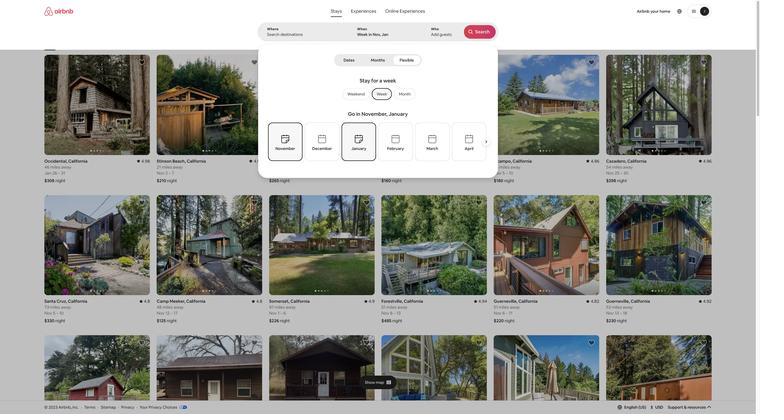 Task type: vqa. For each thing, say whether or not it's contained in the screenshot.


Task type: describe. For each thing, give the bounding box(es) containing it.
2 · from the left
[[98, 405, 99, 410]]

&
[[684, 405, 687, 411]]

nov,
[[373, 32, 381, 37]]

6 inside guerneville, california 51 miles away nov 6 – 11 $220 night
[[503, 311, 505, 316]]

night right $265
[[280, 178, 290, 184]]

away for cazadero, california 54 miles away nov 25 – 30 $298 night
[[623, 165, 633, 170]]

(us)
[[639, 405, 647, 411]]

51 for forestville, california
[[382, 305, 386, 311]]

4.9
[[369, 299, 375, 305]]

53
[[606, 305, 611, 311]]

jan inside when week in nov, jan
[[382, 32, 389, 37]]

26
[[52, 171, 57, 176]]

away for guerneville, california 53 miles away nov 13 – 18 $230 night
[[623, 305, 633, 311]]

stay for a week
[[360, 78, 396, 84]]

– for somerset, california 97 miles away nov 1 – 6 $226 night
[[280, 311, 283, 316]]

airbnb
[[637, 9, 650, 14]]

1
[[278, 311, 280, 316]]

tiny homes
[[315, 42, 334, 46]]

map
[[376, 380, 384, 386]]

your privacy choices
[[140, 405, 177, 410]]

4.94
[[479, 299, 487, 305]]

usd
[[656, 405, 664, 411]]

nov for guerneville, california 53 miles away nov 13 – 18 $230 night
[[606, 311, 614, 316]]

add to wishlist: watsonville, california image
[[701, 340, 708, 347]]

4.98
[[141, 159, 150, 164]]

5 inside acampo, california 55 miles away nov 5 – 10 $180 night
[[503, 171, 505, 176]]

3 · from the left
[[118, 405, 119, 410]]

4.96 for acampo, california 55 miles away nov 5 – 10 $180 night
[[591, 159, 600, 164]]

jan inside the occidental, california 46 miles away jan 26 – 31 $308 night
[[44, 171, 51, 176]]

$125
[[157, 319, 166, 324]]

none search field containing stay for a week
[[258, 0, 498, 178]]

group inside stay for a week group
[[341, 88, 416, 100]]

add to wishlist: cazadero, california image
[[701, 59, 708, 66]]

miles for forestville, california 51 miles away nov 8 – 13 $485 night
[[387, 305, 397, 311]]

17
[[174, 311, 178, 316]]

california inside santa cruz, california 73 miles away nov 5 – 10 $330 night
[[68, 299, 87, 305]]

$
[[651, 405, 654, 411]]

nov for acampo, california 55 miles away nov 5 – 10 $180 night
[[494, 171, 502, 176]]

add to wishlist: valley springs, california image
[[251, 340, 258, 347]]

4.96 for cazadero, california 54 miles away nov 25 – 30 $298 night
[[704, 159, 712, 164]]

night inside the stinson beach, california 21 miles away nov 2 – 7 $210 night
[[167, 178, 177, 184]]

4.8 out of 5 average rating image for camp meeker, california 48 miles away nov 12 – 17 $125 night
[[252, 299, 262, 305]]

december
[[312, 146, 332, 151]]

add to wishlist: los gatos, california image
[[588, 340, 595, 347]]

go in november, january
[[348, 111, 408, 117]]

night inside the occidental, california 46 miles away jan 26 – 31 $308 night
[[55, 178, 65, 184]]

6 inside somerset, california 97 miles away nov 1 – 6 $226 night
[[284, 311, 286, 316]]

april
[[465, 146, 474, 151]]

april button
[[452, 123, 487, 161]]

$230
[[606, 319, 616, 324]]

4.88
[[479, 159, 487, 164]]

weekend
[[348, 92, 365, 97]]

10 inside acampo, california 55 miles away nov 5 – 10 $180 night
[[509, 171, 513, 176]]

when
[[357, 27, 367, 31]]

off-
[[368, 42, 374, 46]]

month
[[399, 92, 411, 97]]

21
[[157, 165, 161, 170]]

beach,
[[172, 159, 186, 164]]

4.8 for camp meeker, california 48 miles away nov 12 – 17 $125 night
[[256, 299, 262, 305]]

cobb,
[[382, 159, 394, 164]]

night inside guerneville, california 53 miles away nov 13 – 18 $230 night
[[617, 319, 627, 324]]

march
[[427, 146, 438, 151]]

march button
[[415, 123, 450, 161]]

night inside somerset, california 97 miles away nov 1 – 6 $226 night
[[280, 319, 290, 324]]

homes
[[323, 42, 334, 46]]

night inside santa cruz, california 73 miles away nov 5 – 10 $330 night
[[55, 319, 65, 324]]

$485
[[382, 319, 392, 324]]

add to wishlist: forestville, california image
[[476, 200, 483, 206]]

amazing pools
[[396, 42, 420, 46]]

your
[[140, 405, 148, 410]]

4.94 out of 5 average rating image
[[474, 299, 487, 305]]

california inside acampo, california 55 miles away nov 5 – 10 $180 night
[[513, 159, 532, 164]]

$ usd
[[651, 405, 664, 411]]

a
[[380, 78, 382, 84]]

miles for cazadero, california 54 miles away nov 25 – 30 $298 night
[[612, 165, 622, 170]]

airbnb your home
[[637, 9, 671, 14]]

privacy link
[[121, 405, 134, 410]]

california inside guerneville, california 51 miles away nov 6 – 11 $220 night
[[519, 299, 538, 305]]

february button
[[379, 123, 413, 161]]

stay for a week group
[[286, 75, 470, 109]]

sitemap
[[101, 405, 116, 410]]

$226
[[269, 319, 279, 324]]

for
[[372, 78, 379, 84]]

– inside santa cruz, california 73 miles away nov 5 – 10 $330 night
[[56, 311, 58, 316]]

30
[[624, 171, 629, 176]]

january button
[[342, 123, 376, 161]]

pools
[[411, 42, 420, 46]]

4.9 out of 5 average rating image
[[364, 299, 375, 305]]

go in november, january group
[[268, 109, 493, 171]]

resources
[[688, 405, 706, 411]]

what can we help you find? tab list
[[327, 6, 381, 17]]

garden valley, california
[[269, 159, 318, 164]]

somerset,
[[269, 299, 290, 305]]

california inside the stinson beach, california 21 miles away nov 2 – 7 $210 night
[[187, 159, 206, 164]]

go
[[348, 111, 355, 117]]

california inside the occidental, california 46 miles away jan 26 – 31 $308 night
[[68, 159, 87, 164]]

nov inside the stinson beach, california 21 miles away nov 2 – 7 $210 night
[[157, 171, 164, 176]]

forestville,
[[382, 299, 403, 305]]

away inside the camp meeker, california 48 miles away nov 12 – 17 $125 night
[[174, 305, 184, 311]]

guerneville, california 51 miles away nov 6 – 11 $220 night
[[494, 299, 538, 324]]

show map button
[[359, 376, 397, 390]]

vineyards
[[454, 42, 470, 46]]

away for somerset, california 97 miles away nov 1 – 6 $226 night
[[286, 305, 296, 311]]

show
[[365, 380, 375, 386]]

your privacy choices link
[[140, 405, 187, 411]]

$220
[[494, 319, 504, 324]]

acampo, california 55 miles away nov 5 – 10 $180 night
[[494, 159, 532, 184]]

california inside guerneville, california 53 miles away nov 13 – 18 $230 night
[[631, 299, 650, 305]]

add to wishlist: somerset, california image
[[363, 200, 370, 206]]

away inside santa cruz, california 73 miles away nov 5 – 10 $330 night
[[61, 305, 71, 311]]

add to wishlist: tomales, california image
[[139, 340, 145, 347]]

airbnb,
[[58, 405, 72, 410]]

week inside when week in nov, jan
[[357, 32, 368, 37]]

forestville, california 51 miles away nov 8 – 13 $485 night
[[382, 299, 423, 324]]

Where field
[[267, 32, 341, 37]]

nov for guerneville, california 51 miles away nov 6 – 11 $220 night
[[494, 311, 502, 316]]

dates
[[344, 58, 355, 63]]

who add guests
[[431, 27, 452, 37]]

santa cruz, california 73 miles away nov 5 – 10 $330 night
[[44, 299, 87, 324]]

2 privacy from the left
[[149, 405, 162, 410]]

occidental,
[[44, 159, 67, 164]]

guests
[[440, 32, 452, 37]]

cruz,
[[57, 299, 67, 305]]

profile element
[[435, 0, 712, 23]]



Task type: locate. For each thing, give the bounding box(es) containing it.
– right 25
[[621, 171, 623, 176]]

miles inside acampo, california 55 miles away nov 5 – 10 $180 night
[[500, 165, 510, 170]]

night down the 11
[[505, 319, 515, 324]]

– for occidental, california 46 miles away jan 26 – 31 $308 night
[[58, 171, 60, 176]]

1 horizontal spatial 4.8
[[256, 299, 262, 305]]

54
[[606, 165, 611, 170]]

add to wishlist: valley springs, california image
[[363, 340, 370, 347]]

1 horizontal spatial 5
[[503, 171, 505, 176]]

1 horizontal spatial 4.8 out of 5 average rating image
[[252, 299, 262, 305]]

1 4.96 from the left
[[591, 159, 600, 164]]

miles up 12
[[163, 305, 173, 311]]

miles inside the stinson beach, california 21 miles away nov 2 – 7 $210 night
[[162, 165, 172, 170]]

1 horizontal spatial january
[[389, 111, 408, 117]]

$160 night
[[382, 178, 402, 184]]

tab list inside stays tab panel
[[335, 54, 421, 66]]

© 2023 airbnb, inc. ·
[[44, 405, 82, 410]]

away inside the occidental, california 46 miles away jan 26 – 31 $308 night
[[61, 165, 71, 170]]

sitemap link
[[101, 405, 116, 410]]

1 13 from the left
[[397, 311, 401, 316]]

· left privacy link
[[118, 405, 119, 410]]

add to wishlist: acampo, california image
[[588, 59, 595, 66]]

1 horizontal spatial in
[[369, 32, 372, 37]]

nov inside somerset, california 97 miles away nov 1 – 6 $226 night
[[269, 311, 277, 316]]

55
[[494, 165, 499, 170]]

lakefront
[[266, 42, 281, 46]]

4.98 out of 5 average rating image
[[137, 159, 150, 164]]

nov inside guerneville, california 53 miles away nov 13 – 18 $230 night
[[606, 311, 614, 316]]

– inside the occidental, california 46 miles away jan 26 – 31 $308 night
[[58, 171, 60, 176]]

0 vertical spatial week
[[357, 32, 368, 37]]

0 horizontal spatial experiences
[[351, 8, 377, 14]]

1 horizontal spatial week
[[377, 92, 387, 97]]

0 horizontal spatial privacy
[[121, 405, 134, 410]]

4.8 left camp
[[144, 299, 150, 305]]

nov
[[157, 171, 164, 176], [494, 171, 502, 176], [606, 171, 614, 176], [44, 311, 52, 316], [157, 311, 164, 316], [382, 311, 389, 316], [494, 311, 502, 316], [269, 311, 277, 316], [606, 311, 614, 316]]

nov up $220
[[494, 311, 502, 316]]

4.82
[[591, 299, 600, 305]]

miles up the 11
[[499, 305, 509, 311]]

tiny
[[315, 42, 322, 46]]

0 horizontal spatial in
[[356, 111, 361, 117]]

miles up 2 at the top left of page
[[162, 165, 172, 170]]

7
[[172, 171, 174, 176]]

choices
[[163, 405, 177, 410]]

2 4.96 out of 5 average rating image from the left
[[699, 159, 712, 164]]

miles for occidental, california 46 miles away jan 26 – 31 $308 night
[[50, 165, 60, 170]]

stay
[[360, 78, 370, 84]]

2 4.96 from the left
[[704, 159, 712, 164]]

night down 30
[[617, 178, 627, 184]]

california inside the camp meeker, california 48 miles away nov 12 – 17 $125 night
[[186, 299, 205, 305]]

november,
[[362, 111, 388, 117]]

night inside acampo, california 55 miles away nov 5 – 10 $180 night
[[504, 178, 514, 184]]

dates button
[[335, 55, 363, 65]]

nov inside cazadero, california 54 miles away nov 25 – 30 $298 night
[[606, 171, 614, 176]]

california inside somerset, california 97 miles away nov 1 – 6 $226 night
[[291, 299, 310, 305]]

13 inside forestville, california 51 miles away nov 8 – 13 $485 night
[[397, 311, 401, 316]]

1 horizontal spatial jan
[[382, 32, 389, 37]]

10 inside santa cruz, california 73 miles away nov 5 – 10 $330 night
[[59, 311, 64, 316]]

miles right 53
[[612, 305, 622, 311]]

add to wishlist: occidental, california image
[[139, 59, 145, 66]]

4.8 out of 5 average rating image left camp
[[139, 299, 150, 305]]

nov left '1'
[[269, 311, 277, 316]]

– left 18
[[620, 311, 622, 316]]

night down 8 at the bottom right of the page
[[392, 319, 403, 324]]

jan right "nov,"
[[382, 32, 389, 37]]

miles for somerset, california 97 miles away nov 1 – 6 $226 night
[[275, 305, 285, 311]]

2 experiences from the left
[[400, 8, 425, 14]]

guerneville, up the 11
[[494, 299, 518, 305]]

nov inside guerneville, california 51 miles away nov 6 – 11 $220 night
[[494, 311, 502, 316]]

add to wishlist: cloverdale, california image
[[476, 340, 483, 347]]

tab list
[[335, 54, 421, 66]]

5 up $330
[[53, 311, 55, 316]]

away up 30
[[623, 165, 633, 170]]

1 guerneville, from the left
[[494, 299, 518, 305]]

miles inside santa cruz, california 73 miles away nov 5 – 10 $330 night
[[50, 305, 60, 311]]

· left your
[[137, 405, 137, 410]]

31
[[61, 171, 65, 176]]

amazing
[[396, 42, 410, 46]]

1 privacy from the left
[[121, 405, 134, 410]]

51 inside forestville, california 51 miles away nov 8 – 13 $485 night
[[382, 305, 386, 311]]

0 horizontal spatial 6
[[284, 311, 286, 316]]

nov down 53
[[606, 311, 614, 316]]

– for forestville, california 51 miles away nov 8 – 13 $485 night
[[394, 311, 396, 316]]

nov inside acampo, california 55 miles away nov 5 – 10 $180 night
[[494, 171, 502, 176]]

add to wishlist: garden valley, california image
[[363, 59, 370, 66]]

jan
[[382, 32, 389, 37], [44, 171, 51, 176]]

4.96 out of 5 average rating image for acampo, california 55 miles away nov 5 – 10 $180 night
[[587, 159, 600, 164]]

0 horizontal spatial 4.96
[[591, 159, 600, 164]]

· right terms
[[98, 405, 99, 410]]

0 vertical spatial in
[[369, 32, 372, 37]]

inc.
[[73, 405, 79, 410]]

in left "nov,"
[[369, 32, 372, 37]]

0 horizontal spatial 5
[[53, 311, 55, 316]]

None search field
[[258, 0, 498, 178]]

experiences right online
[[400, 8, 425, 14]]

week inside group
[[377, 92, 387, 97]]

– inside the camp meeker, california 48 miles away nov 12 – 17 $125 night
[[170, 311, 173, 316]]

night right $330
[[55, 319, 65, 324]]

– for acampo, california 55 miles away nov 5 – 10 $180 night
[[506, 171, 508, 176]]

6
[[503, 311, 505, 316], [284, 311, 286, 316]]

experiences
[[351, 8, 377, 14], [400, 8, 425, 14]]

away down meeker,
[[174, 305, 184, 311]]

nov down 55
[[494, 171, 502, 176]]

4.8 left somerset,
[[256, 299, 262, 305]]

add to wishlist: guerneville, california image
[[588, 200, 595, 206], [701, 200, 708, 206]]

night down 7
[[167, 178, 177, 184]]

airbnb your home link
[[634, 5, 674, 17]]

1 horizontal spatial 13
[[615, 311, 619, 316]]

2023
[[49, 405, 58, 410]]

97
[[269, 305, 274, 311]]

night right $226
[[280, 319, 290, 324]]

miles up 8 at the bottom right of the page
[[387, 305, 397, 311]]

$265
[[269, 178, 279, 184]]

add to wishlist: stinson beach, california image
[[251, 59, 258, 66]]

10
[[509, 171, 513, 176], [59, 311, 64, 316]]

in right go
[[356, 111, 361, 117]]

4.8 out of 5 average rating image for santa cruz, california 73 miles away nov 5 – 10 $330 night
[[139, 299, 150, 305]]

– inside the stinson beach, california 21 miles away nov 2 – 7 $210 night
[[169, 171, 171, 176]]

january up 4.89 out of 5 average rating image
[[352, 146, 367, 151]]

in inside when week in nov, jan
[[369, 32, 372, 37]]

$308
[[44, 178, 54, 184]]

8
[[390, 311, 393, 316]]

miles for guerneville, california 51 miles away nov 6 – 11 $220 night
[[499, 305, 509, 311]]

nov down the 54
[[606, 171, 614, 176]]

1 4.8 from the left
[[144, 299, 150, 305]]

$180
[[494, 178, 503, 184]]

privacy left your
[[121, 405, 134, 410]]

4.8 out of 5 average rating image
[[139, 299, 150, 305], [252, 299, 262, 305]]

1 vertical spatial in
[[356, 111, 361, 117]]

miles inside the camp meeker, california 48 miles away nov 12 – 17 $125 night
[[163, 305, 173, 311]]

4.92
[[704, 299, 712, 305]]

48
[[157, 305, 162, 311]]

camp meeker, california 48 miles away nov 12 – 17 $125 night
[[157, 299, 205, 324]]

away for forestville, california 51 miles away nov 8 – 13 $485 night
[[398, 305, 408, 311]]

nov inside forestville, california 51 miles away nov 8 – 13 $485 night
[[382, 311, 389, 316]]

away inside the stinson beach, california 21 miles away nov 2 – 7 $210 night
[[173, 165, 183, 170]]

guerneville, inside guerneville, california 53 miles away nov 13 – 18 $230 night
[[606, 299, 630, 305]]

13 left 18
[[615, 311, 619, 316]]

51 up $220
[[494, 305, 498, 311]]

1 horizontal spatial 10
[[509, 171, 513, 176]]

january down month
[[389, 111, 408, 117]]

10 down cruz,
[[59, 311, 64, 316]]

– left 17
[[170, 311, 173, 316]]

– down acampo, at the top of the page
[[506, 171, 508, 176]]

online experiences
[[386, 8, 425, 14]]

1 horizontal spatial 4.96
[[704, 159, 712, 164]]

away inside acampo, california 55 miles away nov 5 – 10 $180 night
[[511, 165, 521, 170]]

group containing off-the-grid
[[44, 28, 615, 50]]

experiences inside online experiences link
[[400, 8, 425, 14]]

2 51 from the left
[[494, 305, 498, 311]]

february
[[388, 146, 404, 151]]

– right '1'
[[280, 311, 283, 316]]

off-the-grid
[[368, 42, 387, 46]]

miles down santa
[[50, 305, 60, 311]]

2 add to wishlist: guerneville, california image from the left
[[701, 200, 708, 206]]

california inside forestville, california 51 miles away nov 8 – 13 $485 night
[[404, 299, 423, 305]]

1 vertical spatial 5
[[53, 311, 55, 316]]

night inside the camp meeker, california 48 miles away nov 12 – 17 $125 night
[[167, 319, 177, 324]]

january
[[389, 111, 408, 117], [352, 146, 367, 151]]

night inside guerneville, california 51 miles away nov 6 – 11 $220 night
[[505, 319, 515, 324]]

group containing weekend
[[341, 88, 416, 100]]

in inside group
[[356, 111, 361, 117]]

away inside somerset, california 97 miles away nov 1 – 6 $226 night
[[286, 305, 296, 311]]

6 right '1'
[[284, 311, 286, 316]]

nov inside the camp meeker, california 48 miles away nov 12 – 17 $125 night
[[157, 311, 164, 316]]

– left the 11
[[506, 311, 508, 316]]

experiences up when
[[351, 8, 377, 14]]

english (us) button
[[618, 405, 647, 411]]

1 vertical spatial jan
[[44, 171, 51, 176]]

0 vertical spatial 10
[[509, 171, 513, 176]]

california inside cazadero, california 54 miles away nov 25 – 30 $298 night
[[628, 159, 647, 164]]

10 down acampo, at the top of the page
[[509, 171, 513, 176]]

group
[[44, 28, 615, 50], [44, 55, 150, 155], [157, 55, 368, 155], [269, 55, 480, 155], [382, 55, 487, 155], [494, 55, 600, 155], [606, 55, 761, 155], [341, 88, 416, 100], [44, 195, 150, 296], [157, 195, 262, 296], [269, 195, 480, 296], [382, 195, 593, 296], [494, 195, 705, 296], [606, 195, 712, 296], [44, 336, 150, 415], [157, 336, 262, 415], [269, 336, 375, 415], [382, 336, 487, 415], [494, 336, 705, 415], [606, 336, 712, 415]]

nov down '48'
[[157, 311, 164, 316]]

night down 31
[[55, 178, 65, 184]]

away for acampo, california 55 miles away nov 5 – 10 $180 night
[[511, 165, 521, 170]]

0 horizontal spatial 4.8 out of 5 average rating image
[[139, 299, 150, 305]]

0 vertical spatial jan
[[382, 32, 389, 37]]

add to wishlist: guerneville, california image for 4.92
[[701, 200, 708, 206]]

miles up 26
[[50, 165, 60, 170]]

2 6 from the left
[[284, 311, 286, 316]]

4.99 out of 5 average rating image
[[249, 159, 262, 164]]

add
[[431, 32, 439, 37]]

privacy
[[121, 405, 134, 410], [149, 405, 162, 410]]

51 for guerneville, california
[[494, 305, 498, 311]]

nov left 2 at the top left of page
[[157, 171, 164, 176]]

stays tab panel
[[258, 23, 498, 178]]

miles for acampo, california 55 miles away nov 5 – 10 $180 night
[[500, 165, 510, 170]]

guerneville, for 51
[[494, 299, 518, 305]]

miles down somerset,
[[275, 305, 285, 311]]

night inside cazadero, california 54 miles away nov 25 – 30 $298 night
[[617, 178, 627, 184]]

garden
[[269, 159, 284, 164]]

– inside cazadero, california 54 miles away nov 25 – 30 $298 night
[[621, 171, 623, 176]]

4.8 out of 5 average rating image left somerset,
[[252, 299, 262, 305]]

4.92 out of 5 average rating image
[[699, 299, 712, 305]]

stays
[[331, 8, 342, 14]]

week
[[384, 78, 396, 84]]

4.96 out of 5 average rating image
[[587, 159, 600, 164], [699, 159, 712, 164]]

4.82 out of 5 average rating image
[[587, 299, 600, 305]]

tab list containing dates
[[335, 54, 421, 66]]

skiing
[[346, 42, 355, 46]]

1 horizontal spatial add to wishlist: guerneville, california image
[[701, 200, 708, 206]]

miles inside cazadero, california 54 miles away nov 25 – 30 $298 night
[[612, 165, 622, 170]]

$160
[[382, 178, 391, 184]]

0 vertical spatial 5
[[503, 171, 505, 176]]

away down cruz,
[[61, 305, 71, 311]]

2 4.8 from the left
[[256, 299, 262, 305]]

2 13 from the left
[[615, 311, 619, 316]]

0 horizontal spatial add to wishlist: guerneville, california image
[[588, 200, 595, 206]]

1 horizontal spatial experiences
[[400, 8, 425, 14]]

in
[[369, 32, 372, 37], [356, 111, 361, 117]]

guerneville, inside guerneville, california 51 miles away nov 6 – 11 $220 night
[[494, 299, 518, 305]]

your
[[651, 9, 659, 14]]

week down when
[[357, 32, 368, 37]]

december button
[[305, 123, 340, 161]]

santa
[[44, 299, 56, 305]]

parks
[[493, 42, 502, 46]]

guerneville, for 53
[[606, 299, 630, 305]]

4.89
[[366, 159, 375, 164]]

13
[[397, 311, 401, 316], [615, 311, 619, 316]]

away down beach,
[[173, 165, 183, 170]]

4.88 out of 5 average rating image
[[474, 159, 487, 164]]

2 guerneville, from the left
[[606, 299, 630, 305]]

5
[[503, 171, 505, 176], [53, 311, 55, 316]]

cazadero, california 54 miles away nov 25 – 30 $298 night
[[606, 159, 647, 184]]

guerneville, up 53
[[606, 299, 630, 305]]

– inside somerset, california 97 miles away nov 1 – 6 $226 night
[[280, 311, 283, 316]]

stays button
[[327, 6, 347, 17]]

4.89 out of 5 average rating image
[[362, 159, 375, 164]]

experiences inside experiences button
[[351, 8, 377, 14]]

miles up 25
[[612, 165, 622, 170]]

nov down 73
[[44, 311, 52, 316]]

nov for somerset, california 97 miles away nov 1 – 6 $226 night
[[269, 311, 277, 316]]

25
[[615, 171, 620, 176]]

13 inside guerneville, california 53 miles away nov 13 – 18 $230 night
[[615, 311, 619, 316]]

4.8 for santa cruz, california 73 miles away nov 5 – 10 $330 night
[[144, 299, 150, 305]]

4 · from the left
[[137, 405, 137, 410]]

away up 18
[[623, 305, 633, 311]]

0 horizontal spatial january
[[352, 146, 367, 151]]

0 horizontal spatial guerneville,
[[494, 299, 518, 305]]

1 4.8 out of 5 average rating image from the left
[[139, 299, 150, 305]]

miles inside somerset, california 97 miles away nov 1 – 6 $226 night
[[275, 305, 285, 311]]

months button
[[364, 55, 392, 65]]

trending
[[430, 42, 444, 46]]

1 horizontal spatial 4.96 out of 5 average rating image
[[699, 159, 712, 164]]

0 horizontal spatial 13
[[397, 311, 401, 316]]

51 inside guerneville, california 51 miles away nov 6 – 11 $220 night
[[494, 305, 498, 311]]

add to wishlist: santa cruz, california image
[[139, 200, 145, 206]]

night down 17
[[167, 319, 177, 324]]

night inside forestville, california 51 miles away nov 8 – 13 $485 night
[[392, 319, 403, 324]]

away inside guerneville, california 51 miles away nov 6 – 11 $220 night
[[510, 305, 520, 311]]

away for occidental, california 46 miles away jan 26 – 31 $308 night
[[61, 165, 71, 170]]

online experiences link
[[381, 6, 430, 17]]

week
[[357, 32, 368, 37], [377, 92, 387, 97]]

terms · sitemap · privacy ·
[[84, 405, 137, 410]]

guerneville,
[[494, 299, 518, 305], [606, 299, 630, 305]]

1 horizontal spatial privacy
[[149, 405, 162, 410]]

5 up $180
[[503, 171, 505, 176]]

0 horizontal spatial 4.8
[[144, 299, 150, 305]]

1 · from the left
[[81, 405, 82, 410]]

night down 18
[[617, 319, 627, 324]]

night
[[55, 178, 65, 184], [167, 178, 177, 184], [392, 178, 402, 184], [504, 178, 514, 184], [280, 178, 290, 184], [617, 178, 627, 184], [55, 319, 65, 324], [167, 319, 177, 324], [392, 319, 403, 324], [505, 319, 515, 324], [280, 319, 290, 324], [617, 319, 627, 324]]

stinson beach, california 21 miles away nov 2 – 7 $210 night
[[157, 159, 206, 184]]

– inside forestville, california 51 miles away nov 8 – 13 $485 night
[[394, 311, 396, 316]]

away down somerset,
[[286, 305, 296, 311]]

away down acampo, at the top of the page
[[511, 165, 521, 170]]

english (us)
[[625, 405, 647, 411]]

nov for forestville, california 51 miles away nov 8 – 13 $485 night
[[382, 311, 389, 316]]

stinson
[[157, 159, 172, 164]]

november
[[276, 146, 295, 151]]

– for cazadero, california 54 miles away nov 25 – 30 $298 night
[[621, 171, 623, 176]]

miles inside guerneville, california 53 miles away nov 13 – 18 $230 night
[[612, 305, 622, 311]]

miles inside guerneville, california 51 miles away nov 6 – 11 $220 night
[[499, 305, 509, 311]]

46
[[44, 165, 49, 170]]

1 4.96 out of 5 average rating image from the left
[[587, 159, 600, 164]]

1 51 from the left
[[382, 305, 386, 311]]

cazadero,
[[606, 159, 627, 164]]

4.96 out of 5 average rating image for cazadero, california 54 miles away nov 25 – 30 $298 night
[[699, 159, 712, 164]]

1 vertical spatial january
[[352, 146, 367, 151]]

1 experiences from the left
[[351, 8, 377, 14]]

4.99
[[254, 159, 262, 164]]

california
[[68, 159, 87, 164], [187, 159, 206, 164], [395, 159, 414, 164], [513, 159, 532, 164], [299, 159, 318, 164], [628, 159, 647, 164], [68, 299, 87, 305], [186, 299, 205, 305], [404, 299, 423, 305], [519, 299, 538, 305], [291, 299, 310, 305], [631, 299, 650, 305]]

0 horizontal spatial week
[[357, 32, 368, 37]]

away up the 11
[[510, 305, 520, 311]]

1 horizontal spatial guerneville,
[[606, 299, 630, 305]]

0 horizontal spatial 10
[[59, 311, 64, 316]]

away down forestville,
[[398, 305, 408, 311]]

show map
[[365, 380, 384, 386]]

where
[[267, 27, 279, 31]]

0 horizontal spatial 4.96 out of 5 average rating image
[[587, 159, 600, 164]]

1 vertical spatial 10
[[59, 311, 64, 316]]

· right 'inc.'
[[81, 405, 82, 410]]

1 horizontal spatial 6
[[503, 311, 505, 316]]

camp
[[157, 299, 169, 305]]

– inside guerneville, california 53 miles away nov 13 – 18 $230 night
[[620, 311, 622, 316]]

2 4.8 out of 5 average rating image from the left
[[252, 299, 262, 305]]

– down cruz,
[[56, 311, 58, 316]]

privacy right your
[[149, 405, 162, 410]]

miles down acampo, at the top of the page
[[500, 165, 510, 170]]

support & resources button
[[668, 405, 712, 411]]

51 down forestville,
[[382, 305, 386, 311]]

– right 8 at the bottom right of the page
[[394, 311, 396, 316]]

0 horizontal spatial 51
[[382, 305, 386, 311]]

national
[[479, 42, 492, 46]]

nov for cazadero, california 54 miles away nov 25 – 30 $298 night
[[606, 171, 614, 176]]

away inside forestville, california 51 miles away nov 8 – 13 $485 night
[[398, 305, 408, 311]]

·
[[81, 405, 82, 410], [98, 405, 99, 410], [118, 405, 119, 410], [137, 405, 137, 410]]

51
[[382, 305, 386, 311], [494, 305, 498, 311]]

english
[[625, 405, 638, 411]]

– inside guerneville, california 51 miles away nov 6 – 11 $220 night
[[506, 311, 508, 316]]

0 horizontal spatial jan
[[44, 171, 51, 176]]

4.96
[[591, 159, 600, 164], [704, 159, 712, 164]]

week down a
[[377, 92, 387, 97]]

add to wishlist: guerneville, california image for 4.82
[[588, 200, 595, 206]]

– for guerneville, california 51 miles away nov 6 – 11 $220 night
[[506, 311, 508, 316]]

5 inside santa cruz, california 73 miles away nov 5 – 10 $330 night
[[53, 311, 55, 316]]

january inside button
[[352, 146, 367, 151]]

away inside cazadero, california 54 miles away nov 25 – 30 $298 night
[[623, 165, 633, 170]]

miles for guerneville, california 53 miles away nov 13 – 18 $230 night
[[612, 305, 622, 311]]

1 add to wishlist: guerneville, california image from the left
[[588, 200, 595, 206]]

– for guerneville, california 53 miles away nov 13 – 18 $230 night
[[620, 311, 622, 316]]

miles
[[50, 165, 60, 170], [162, 165, 172, 170], [500, 165, 510, 170], [612, 165, 622, 170], [50, 305, 60, 311], [163, 305, 173, 311], [387, 305, 397, 311], [499, 305, 509, 311], [275, 305, 285, 311], [612, 305, 622, 311]]

miles inside the occidental, california 46 miles away jan 26 – 31 $308 night
[[50, 165, 60, 170]]

nov inside santa cruz, california 73 miles away nov 5 – 10 $330 night
[[44, 311, 52, 316]]

– inside acampo, california 55 miles away nov 5 – 10 $180 night
[[506, 171, 508, 176]]

2
[[165, 171, 168, 176]]

13 right 8 at the bottom right of the page
[[397, 311, 401, 316]]

6 left the 11
[[503, 311, 505, 316]]

1 6 from the left
[[503, 311, 505, 316]]

– left 7
[[169, 171, 171, 176]]

away up 31
[[61, 165, 71, 170]]

night right $160
[[392, 178, 402, 184]]

away for guerneville, california 51 miles away nov 6 – 11 $220 night
[[510, 305, 520, 311]]

night right $180
[[504, 178, 514, 184]]

0 vertical spatial january
[[389, 111, 408, 117]]

nov left 8 at the bottom right of the page
[[382, 311, 389, 316]]

– left 31
[[58, 171, 60, 176]]

11
[[509, 311, 513, 316]]

1 vertical spatial week
[[377, 92, 387, 97]]

1 horizontal spatial 51
[[494, 305, 498, 311]]

support
[[668, 405, 684, 411]]

miles inside forestville, california 51 miles away nov 8 – 13 $485 night
[[387, 305, 397, 311]]

when week in nov, jan
[[357, 27, 389, 37]]

add to wishlist: camp meeker, california image
[[251, 200, 258, 206]]

jan down 46
[[44, 171, 51, 176]]

$265 night
[[269, 178, 290, 184]]

away inside guerneville, california 53 miles away nov 13 – 18 $230 night
[[623, 305, 633, 311]]

terms
[[84, 405, 96, 410]]



